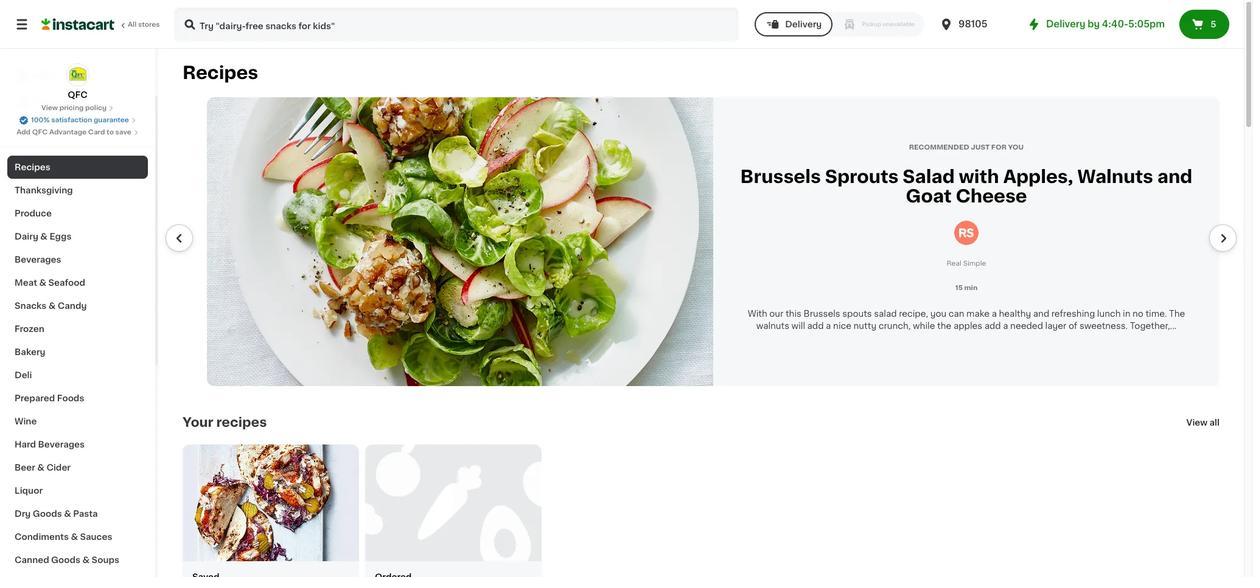Task type: locate. For each thing, give the bounding box(es) containing it.
goods inside canned goods & soups link
[[51, 556, 80, 565]]

bakery link
[[7, 341, 148, 364]]

apples
[[954, 322, 983, 330]]

all stores
[[128, 21, 160, 28]]

condiments
[[15, 533, 69, 542]]

qfc down lists
[[32, 129, 48, 136]]

1 horizontal spatial recipes
[[183, 64, 258, 82]]

98105 button
[[939, 7, 1012, 41]]

goods down condiments & sauces
[[51, 556, 80, 565]]

wine
[[15, 418, 37, 426]]

1 vertical spatial brussels
[[804, 310, 840, 318]]

view pricing policy link
[[41, 103, 114, 113]]

1 horizontal spatial view
[[1187, 418, 1208, 427]]

shop link
[[7, 63, 148, 88]]

your
[[183, 416, 213, 429]]

recipe,
[[899, 310, 928, 318]]

cider
[[47, 464, 71, 472]]

1 vertical spatial recipes
[[15, 163, 50, 172]]

apples,
[[1003, 168, 1073, 186]]

qfc up view pricing policy link
[[68, 91, 87, 99]]

snacks
[[15, 302, 46, 310]]

0 horizontal spatial delivery
[[785, 20, 822, 29]]

and up layer
[[1033, 310, 1050, 318]]

0 vertical spatial qfc
[[68, 91, 87, 99]]

add down make on the bottom right of page
[[985, 322, 1001, 330]]

guarantee
[[94, 117, 129, 124]]

dry goods & pasta
[[15, 510, 98, 519]]

1 horizontal spatial and
[[1158, 168, 1193, 186]]

beer
[[15, 464, 35, 472]]

& for snacks
[[49, 302, 56, 310]]

card
[[88, 129, 105, 136]]

0 vertical spatial goods
[[33, 510, 62, 519]]

our
[[770, 310, 784, 318]]

2 horizontal spatial a
[[1003, 322, 1008, 330]]

1 vertical spatial and
[[1033, 310, 1050, 318]]

liquor
[[15, 487, 43, 495]]

& left pasta
[[64, 510, 71, 519]]

sauces
[[80, 533, 112, 542]]

salad
[[874, 310, 897, 318]]

a right make on the bottom right of page
[[992, 310, 997, 318]]

0 horizontal spatial view
[[41, 105, 58, 111]]

qfc
[[68, 91, 87, 99], [32, 129, 48, 136]]

a
[[992, 310, 997, 318], [826, 322, 831, 330], [1003, 322, 1008, 330]]

can
[[949, 310, 964, 318]]

& left sauces
[[71, 533, 78, 542]]

0 vertical spatial view
[[41, 105, 58, 111]]

delivery
[[1046, 19, 1086, 29], [785, 20, 822, 29]]

you
[[930, 310, 947, 318]]

& right beer
[[37, 464, 44, 472]]

and right walnuts
[[1158, 168, 1193, 186]]

dairy & eggs
[[15, 233, 71, 241]]

to
[[107, 129, 114, 136]]

100% satisfaction guarantee
[[31, 117, 129, 124]]

lists link
[[7, 112, 148, 136]]

5:05pm
[[1129, 19, 1165, 29]]

brussels inside brussels sprouts salad with apples, walnuts and goat cheese
[[741, 168, 821, 186]]

& left eggs
[[40, 233, 47, 241]]

0 horizontal spatial a
[[826, 322, 831, 330]]

prepared foods
[[15, 394, 84, 403]]

1 horizontal spatial qfc
[[68, 91, 87, 99]]

add right will
[[807, 322, 824, 330]]

1 horizontal spatial add
[[985, 322, 1001, 330]]

for
[[991, 144, 1007, 151]]

& left soups
[[82, 556, 90, 565]]

and inside with our this brussels spouts salad recipe, you can make a healthy and refreshing lunch in no time. the walnuts will add a nice nutty crunch, while the apples add a needed layer of sweetness. together,...
[[1033, 310, 1050, 318]]

view all link
[[1187, 417, 1220, 429]]

add
[[17, 129, 31, 136]]

0 horizontal spatial add
[[807, 322, 824, 330]]

& right the meat on the top left of the page
[[39, 279, 46, 287]]

a down healthy on the bottom
[[1003, 322, 1008, 330]]

delivery by 4:40-5:05pm link
[[1027, 17, 1165, 32]]

&
[[40, 233, 47, 241], [39, 279, 46, 287], [49, 302, 56, 310], [37, 464, 44, 472], [64, 510, 71, 519], [71, 533, 78, 542], [82, 556, 90, 565]]

beverages
[[15, 256, 61, 264], [38, 441, 85, 449]]

of
[[1069, 322, 1078, 330]]

buy
[[34, 96, 51, 104]]

the
[[1169, 310, 1185, 318]]

beverages up cider
[[38, 441, 85, 449]]

recommended just for you
[[909, 144, 1024, 151]]

beverages down dairy & eggs
[[15, 256, 61, 264]]

brussels inside with our this brussels spouts salad recipe, you can make a healthy and refreshing lunch in no time. the walnuts will add a nice nutty crunch, while the apples add a needed layer of sweetness. together,...
[[804, 310, 840, 318]]

delivery inside 'button'
[[785, 20, 822, 29]]

wine link
[[7, 410, 148, 433]]

frozen link
[[7, 318, 148, 341]]

walnuts
[[1078, 168, 1153, 186]]

& for dairy
[[40, 233, 47, 241]]

None search field
[[174, 7, 739, 41]]

with
[[748, 310, 767, 318]]

view down it
[[41, 105, 58, 111]]

goods up the condiments
[[33, 510, 62, 519]]

view for view pricing policy
[[41, 105, 58, 111]]

and
[[1158, 168, 1193, 186], [1033, 310, 1050, 318]]

service type group
[[755, 12, 925, 37]]

a left nice
[[826, 322, 831, 330]]

0 vertical spatial and
[[1158, 168, 1193, 186]]

cheese
[[956, 188, 1027, 205]]

Search field
[[175, 9, 738, 40]]

1 horizontal spatial a
[[992, 310, 997, 318]]

min
[[964, 285, 978, 291]]

hard beverages
[[15, 441, 85, 449]]

& left 'candy' at the bottom left of page
[[49, 302, 56, 310]]

view left all
[[1187, 418, 1208, 427]]

15 min
[[955, 285, 978, 291]]

1 vertical spatial view
[[1187, 418, 1208, 427]]

dry
[[15, 510, 31, 519]]

in
[[1123, 310, 1131, 318]]

& for condiments
[[71, 533, 78, 542]]

1 vertical spatial qfc
[[32, 129, 48, 136]]

qfc logo image
[[66, 63, 89, 86]]

1 horizontal spatial delivery
[[1046, 19, 1086, 29]]

satisfaction
[[51, 117, 92, 124]]

0 horizontal spatial and
[[1033, 310, 1050, 318]]

goods inside dry goods & pasta link
[[33, 510, 62, 519]]

delivery inside 'link'
[[1046, 19, 1086, 29]]

foods
[[57, 394, 84, 403]]

walnuts
[[756, 322, 789, 330]]

meat & seafood link
[[7, 271, 148, 295]]

0 vertical spatial brussels
[[741, 168, 821, 186]]

beverages link
[[7, 248, 148, 271]]

canned goods & soups link
[[7, 549, 148, 572]]

recipes
[[183, 64, 258, 82], [15, 163, 50, 172]]

delivery for delivery
[[785, 20, 822, 29]]

5
[[1211, 20, 1216, 29]]

add
[[807, 322, 824, 330], [985, 322, 1001, 330]]

1 vertical spatial goods
[[51, 556, 80, 565]]

0 vertical spatial recipes
[[183, 64, 258, 82]]



Task type: vqa. For each thing, say whether or not it's contained in the screenshot.
"&" within Dairy & Eggs link
yes



Task type: describe. For each thing, give the bounding box(es) containing it.
frozen
[[15, 325, 44, 334]]

beer & cider
[[15, 464, 71, 472]]

advantage
[[49, 129, 87, 136]]

condiments & sauces link
[[7, 526, 148, 549]]

buy it again
[[34, 96, 86, 104]]

salad
[[903, 168, 955, 186]]

while
[[913, 322, 935, 330]]

all stores link
[[41, 7, 161, 41]]

it
[[53, 96, 59, 104]]

needed
[[1010, 322, 1043, 330]]

delivery button
[[755, 12, 833, 37]]

bakery
[[15, 348, 45, 357]]

100%
[[31, 117, 50, 124]]

simple
[[963, 260, 986, 267]]

shop
[[34, 71, 57, 80]]

goods for dry
[[33, 510, 62, 519]]

hard beverages link
[[7, 433, 148, 457]]

time.
[[1146, 310, 1167, 318]]

canned
[[15, 556, 49, 565]]

instacart logo image
[[41, 17, 114, 32]]

recipes link
[[7, 156, 148, 179]]

goat
[[906, 188, 952, 205]]

view for view all
[[1187, 418, 1208, 427]]

by
[[1088, 19, 1100, 29]]

make
[[967, 310, 990, 318]]

canned goods & soups
[[15, 556, 119, 565]]

will
[[792, 322, 805, 330]]

snacks & candy
[[15, 302, 87, 310]]

& for meat
[[39, 279, 46, 287]]

15
[[955, 285, 963, 291]]

thanksgiving link
[[7, 179, 148, 202]]

0 horizontal spatial qfc
[[32, 129, 48, 136]]

with
[[959, 168, 999, 186]]

dairy & eggs link
[[7, 225, 148, 248]]

snacks & candy link
[[7, 295, 148, 318]]

prepared
[[15, 394, 55, 403]]

stores
[[138, 21, 160, 28]]

100% satisfaction guarantee button
[[19, 113, 136, 125]]

produce
[[15, 209, 52, 218]]

recommended
[[909, 144, 969, 151]]

goods for canned
[[51, 556, 80, 565]]

lunch
[[1097, 310, 1121, 318]]

sprouts
[[825, 168, 899, 186]]

qfc link
[[66, 63, 89, 101]]

& for beer
[[37, 464, 44, 472]]

nutty
[[854, 322, 877, 330]]

saved button
[[1189, 15, 1231, 30]]

your recipes
[[183, 416, 267, 429]]

real simple image
[[954, 221, 979, 245]]

lists
[[34, 120, 55, 128]]

hot chicken tacos with white sauce slaw image
[[183, 445, 359, 562]]

again
[[61, 96, 86, 104]]

view pricing policy
[[41, 105, 107, 111]]

healthy
[[999, 310, 1031, 318]]

the
[[937, 322, 952, 330]]

real
[[947, 260, 962, 267]]

with our this brussels spouts salad recipe, you can make a healthy and refreshing lunch in no time. the walnuts will add a nice nutty crunch, while the apples add a needed layer of sweetness. together,...
[[748, 310, 1185, 330]]

item carousel region
[[166, 97, 1237, 386]]

saved
[[1204, 17, 1231, 26]]

this
[[786, 310, 802, 318]]

deli link
[[7, 364, 148, 387]]

soups
[[92, 556, 119, 565]]

all
[[128, 21, 136, 28]]

just
[[971, 144, 990, 151]]

crunch,
[[879, 322, 911, 330]]

all
[[1210, 418, 1220, 427]]

liquor link
[[7, 480, 148, 503]]

nice
[[833, 322, 852, 330]]

eggs
[[50, 233, 71, 241]]

and inside brussels sprouts salad with apples, walnuts and goat cheese
[[1158, 168, 1193, 186]]

meat & seafood
[[15, 279, 85, 287]]

condiments & sauces
[[15, 533, 112, 542]]

meat
[[15, 279, 37, 287]]

spouts
[[843, 310, 872, 318]]

no
[[1133, 310, 1144, 318]]

recipes
[[216, 416, 267, 429]]

2 add from the left
[[985, 322, 1001, 330]]

0 vertical spatial beverages
[[15, 256, 61, 264]]

hard
[[15, 441, 36, 449]]

pasta
[[73, 510, 98, 519]]

view all
[[1187, 418, 1220, 427]]

delivery for delivery by 4:40-5:05pm
[[1046, 19, 1086, 29]]

save
[[115, 129, 131, 136]]

beer & cider link
[[7, 457, 148, 480]]

5 button
[[1180, 10, 1230, 39]]

dry goods & pasta link
[[7, 503, 148, 526]]

pricing
[[59, 105, 84, 111]]

deli
[[15, 371, 32, 380]]

policy
[[85, 105, 107, 111]]

4:40-
[[1102, 19, 1129, 29]]

dairy
[[15, 233, 38, 241]]

seafood
[[48, 279, 85, 287]]

0 horizontal spatial recipes
[[15, 163, 50, 172]]

98105
[[959, 19, 988, 29]]

layer
[[1045, 322, 1067, 330]]

1 vertical spatial beverages
[[38, 441, 85, 449]]

prepared foods link
[[7, 387, 148, 410]]

thanksgiving
[[15, 186, 73, 195]]

1 add from the left
[[807, 322, 824, 330]]



